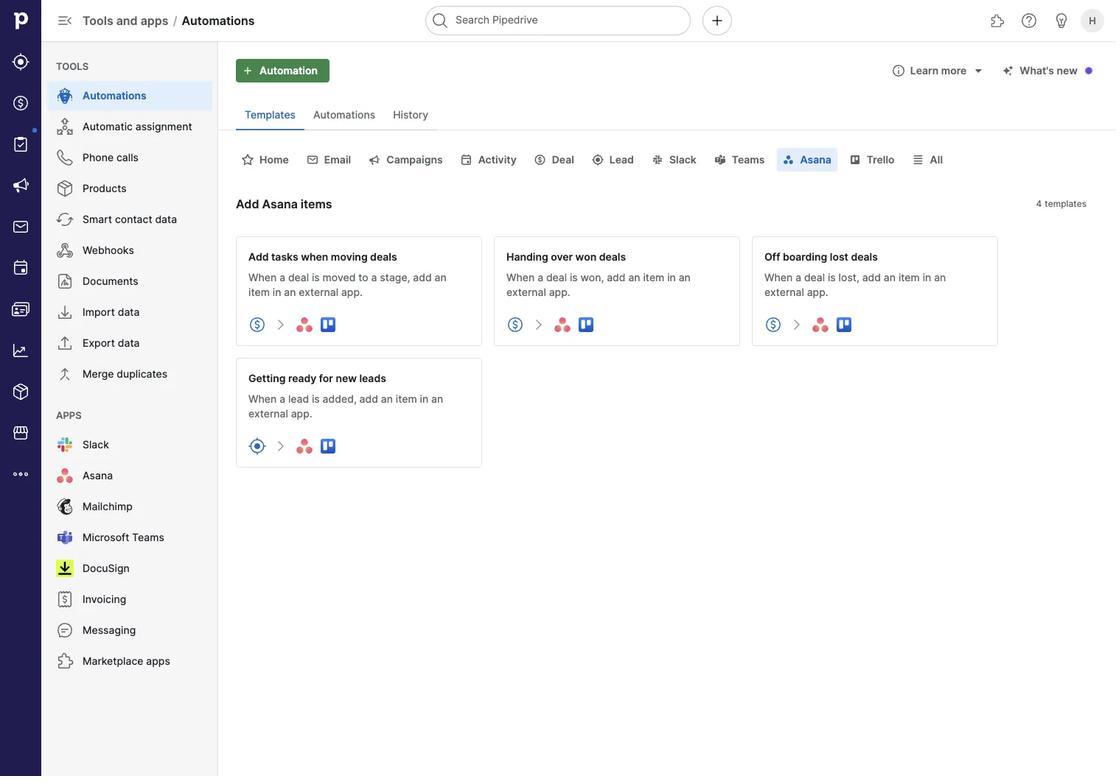 Task type: vqa. For each thing, say whether or not it's contained in the screenshot.
changes
no



Task type: describe. For each thing, give the bounding box(es) containing it.
color secondary rgba image for trello
[[846, 154, 864, 166]]

calls
[[116, 151, 139, 164]]

smart
[[83, 213, 112, 226]]

tools for tools and apps / automations
[[83, 13, 113, 28]]

export
[[83, 337, 115, 350]]

import
[[83, 306, 115, 319]]

mailchimp
[[83, 501, 132, 513]]

what's new
[[1020, 64, 1078, 77]]

item for off boarding lost deals
[[898, 272, 920, 284]]

a for when a lead is added, add an item in an external app.
[[279, 393, 285, 406]]

templates
[[1045, 199, 1087, 209]]

app. for when a lead is added, add an item in an external app.
[[291, 408, 312, 421]]

export data
[[83, 337, 140, 350]]

when for when a lead is added, add an item in an external app.
[[248, 393, 277, 406]]

item inside when a deal is moved to a stage, add an item in an external app.
[[248, 286, 270, 299]]

external for when a deal is won, add an item in an external app.
[[506, 286, 546, 299]]

color undefined image for automatic assignment
[[56, 118, 74, 136]]

color secondary rgba image for all
[[909, 154, 927, 166]]

when a deal is won, add an item in an external app.
[[506, 272, 691, 299]]

what's new button
[[996, 59, 1098, 83]]

deal button
[[528, 148, 580, 172]]

email button
[[301, 148, 357, 172]]

products link
[[47, 174, 212, 203]]

marketplace
[[83, 656, 143, 668]]

merge
[[83, 368, 114, 381]]

is for lost,
[[828, 272, 836, 284]]

menu toggle image
[[56, 12, 74, 29]]

boarding
[[783, 251, 827, 263]]

merge duplicates
[[83, 368, 167, 381]]

activity button
[[455, 148, 522, 172]]

automatic assignment
[[83, 121, 192, 133]]

h
[[1089, 15, 1096, 26]]

home
[[259, 154, 289, 166]]

new inside button
[[1057, 64, 1078, 77]]

off boarding lost deals
[[764, 251, 878, 263]]

invoicing link
[[47, 585, 212, 615]]

deal for boarding
[[804, 272, 825, 284]]

slack inside slack link
[[83, 439, 109, 451]]

color secondary rgba image for campaigns
[[366, 154, 383, 166]]

external inside when a deal is moved to a stage, add an item in an external app.
[[299, 286, 338, 299]]

is for moved
[[312, 272, 320, 284]]

tasks
[[271, 251, 298, 263]]

import data
[[83, 306, 140, 319]]

color undefined image for automations
[[56, 87, 74, 105]]

sales inbox image
[[12, 218, 29, 236]]

a right to
[[371, 272, 377, 284]]

products
[[83, 182, 126, 195]]

app. inside when a deal is moved to a stage, add an item in an external app.
[[341, 286, 363, 299]]

color undefined image for smart contact data
[[56, 211, 74, 229]]

automatic
[[83, 121, 133, 133]]

when a deal is moved to a stage, add an item in an external app.
[[248, 272, 447, 299]]

color active image for when a lead is added, add an item in an external app.
[[248, 438, 266, 456]]

home button
[[236, 148, 295, 172]]

color undefined image for messaging
[[56, 622, 74, 640]]

in for when a deal is won, add an item in an external app.
[[667, 272, 676, 284]]

trello button
[[843, 148, 900, 172]]

sales assistant image
[[1053, 12, 1070, 29]]

in for when a lead is added, add an item in an external app.
[[420, 393, 428, 406]]

microsoft
[[83, 532, 129, 544]]

color undefined image for phone calls
[[56, 149, 74, 167]]

color secondary rgba image for slack
[[649, 154, 666, 166]]

ready
[[288, 372, 317, 385]]

phone calls link
[[47, 143, 212, 172]]

add tasks when moving deals
[[248, 251, 397, 263]]

2 vertical spatial automations
[[313, 109, 375, 121]]

slack inside 'slack' button
[[669, 154, 696, 166]]

color undefined image for invoicing
[[56, 591, 74, 609]]

color undefined image for marketplace apps
[[56, 653, 74, 671]]

microsoft teams
[[83, 532, 164, 544]]

color undefined image for microsoft teams
[[56, 529, 74, 547]]

marketplace image
[[12, 425, 29, 442]]

getting ready for new leads
[[248, 372, 386, 385]]

add for when a deal is lost, add an item in an external app.
[[862, 272, 881, 284]]

moving
[[331, 251, 368, 263]]

messaging
[[83, 625, 136, 637]]

quick add image
[[708, 12, 726, 29]]

app. for when a deal is won, add an item in an external app.
[[549, 286, 570, 299]]

moved
[[323, 272, 356, 284]]

deals image
[[12, 94, 29, 112]]

campaigns
[[386, 154, 443, 166]]

data for export data
[[118, 337, 140, 350]]

is for won,
[[570, 272, 578, 284]]

color undefined image for docusign
[[56, 560, 74, 578]]

history
[[393, 109, 428, 121]]

mailchimp link
[[47, 492, 212, 522]]

add asana items
[[236, 197, 332, 211]]

data for import data
[[118, 306, 140, 319]]

more
[[941, 64, 967, 77]]

slack button
[[646, 148, 702, 172]]

export data link
[[47, 329, 212, 358]]

when a deal is lost, add an item in an external app.
[[764, 272, 946, 299]]

apps inside marketplace apps "link"
[[146, 656, 170, 668]]

teams button
[[708, 148, 771, 172]]

color secondary rgba image for asana
[[780, 154, 797, 166]]

items
[[301, 197, 332, 211]]

stage,
[[380, 272, 410, 284]]

over
[[551, 251, 573, 263]]

color primary inverted image
[[239, 65, 257, 77]]

phone calls
[[83, 151, 139, 164]]

what's
[[1020, 64, 1054, 77]]

color undefined image for products
[[56, 180, 74, 198]]

docusign link
[[47, 554, 212, 584]]

when for when a deal is moved to a stage, add an item in an external app.
[[248, 272, 277, 284]]

color secondary rgba image for lead
[[589, 154, 607, 166]]

2 color primary image from the left
[[970, 65, 987, 77]]

Search Pipedrive field
[[425, 6, 691, 35]]

quick help image
[[1020, 12, 1038, 29]]

lead
[[609, 154, 634, 166]]

activities image
[[12, 259, 29, 277]]

when
[[301, 251, 328, 263]]

for
[[319, 372, 333, 385]]

contacts image
[[12, 301, 29, 318]]

off
[[764, 251, 780, 263]]

is for added,
[[312, 393, 320, 406]]

duplicates
[[117, 368, 167, 381]]

invoicing
[[83, 594, 126, 606]]

color muted image
[[272, 316, 290, 334]]

handing over won deals
[[506, 251, 626, 263]]

contact
[[115, 213, 152, 226]]

a for when a deal is moved to a stage, add an item in an external app.
[[279, 272, 285, 284]]

color primary image
[[999, 65, 1017, 77]]

automations link
[[47, 81, 212, 111]]



Task type: locate. For each thing, give the bounding box(es) containing it.
0 vertical spatial automations
[[182, 13, 255, 28]]

add down 'leads'
[[359, 393, 378, 406]]

0 vertical spatial new
[[1057, 64, 1078, 77]]

0 horizontal spatial teams
[[132, 532, 164, 544]]

color muted image down boarding
[[788, 316, 806, 334]]

a left lead
[[279, 393, 285, 406]]

learn more
[[910, 64, 967, 77]]

color secondary rgba image left email on the top left of page
[[304, 154, 321, 166]]

7 color undefined image from the top
[[56, 498, 74, 516]]

trello
[[867, 154, 895, 166]]

teams inside button
[[732, 154, 765, 166]]

color active image for when a deal is lost, add an item in an external app.
[[764, 316, 782, 334]]

automations up email on the top left of page
[[313, 109, 375, 121]]

1 horizontal spatial teams
[[732, 154, 765, 166]]

documents
[[83, 275, 138, 288]]

2 horizontal spatial automations
[[313, 109, 375, 121]]

is inside the when a deal is won, add an item in an external app.
[[570, 272, 578, 284]]

0 vertical spatial add
[[236, 197, 259, 211]]

color undefined image right more image
[[56, 467, 74, 485]]

item inside when a lead is added, add an item in an external app.
[[396, 393, 417, 406]]

lost
[[830, 251, 848, 263]]

teams
[[732, 154, 765, 166], [132, 532, 164, 544]]

2 color secondary rgba image from the left
[[458, 154, 475, 166]]

data inside 'link'
[[155, 213, 177, 226]]

automations right /
[[182, 13, 255, 28]]

marketplace apps
[[83, 656, 170, 668]]

when for when a deal is won, add an item in an external app.
[[506, 272, 535, 284]]

color secondary rgba image left lead
[[589, 154, 607, 166]]

color active image
[[506, 316, 524, 334]]

color undefined image inside microsoft teams link
[[56, 529, 74, 547]]

is inside when a deal is moved to a stage, add an item in an external app.
[[312, 272, 320, 284]]

a down handing
[[537, 272, 543, 284]]

a inside when a deal is lost, add an item in an external app.
[[795, 272, 801, 284]]

in inside the when a deal is won, add an item in an external app.
[[667, 272, 676, 284]]

handing
[[506, 251, 548, 263]]

deals for off boarding lost deals
[[851, 251, 878, 263]]

color secondary rgba image right email on the top left of page
[[366, 154, 383, 166]]

color secondary rgba image inside email button
[[304, 154, 321, 166]]

color undefined image left products
[[56, 180, 74, 198]]

color undefined image left webhooks
[[56, 242, 74, 259]]

color undefined image left messaging
[[56, 622, 74, 640]]

1 horizontal spatial deals
[[599, 251, 626, 263]]

added,
[[323, 393, 357, 406]]

automatic assignment link
[[47, 112, 212, 142]]

won
[[575, 251, 596, 263]]

color secondary rgba image inside home button
[[239, 154, 257, 166]]

0 horizontal spatial color muted image
[[272, 438, 290, 456]]

3 color undefined image from the top
[[56, 273, 74, 290]]

automations menu item
[[41, 81, 218, 111]]

color undefined image inside documents link
[[56, 273, 74, 290]]

an
[[435, 272, 447, 284], [628, 272, 640, 284], [679, 272, 691, 284], [884, 272, 896, 284], [934, 272, 946, 284], [284, 286, 296, 299], [381, 393, 393, 406], [431, 393, 443, 406]]

color undefined image left "marketplace"
[[56, 653, 74, 671]]

and
[[116, 13, 138, 28]]

color secondary rgba image left home
[[239, 154, 257, 166]]

asana left trello button on the right top of page
[[800, 154, 831, 166]]

color undefined image inside import data "link"
[[56, 304, 74, 321]]

is left the lost,
[[828, 272, 836, 284]]

1 horizontal spatial color muted image
[[530, 316, 548, 334]]

new right for
[[336, 372, 357, 385]]

templates
[[245, 109, 296, 121]]

/
[[173, 13, 177, 28]]

automation button
[[236, 59, 330, 83]]

2 horizontal spatial deal
[[804, 272, 825, 284]]

color secondary rgba image inside activity button
[[458, 154, 475, 166]]

1 horizontal spatial color primary image
[[970, 65, 987, 77]]

color undefined image inside automations link
[[56, 87, 74, 105]]

when inside the when a deal is won, add an item in an external app.
[[506, 272, 535, 284]]

color secondary rgba image for activity
[[458, 154, 475, 166]]

color secondary rgba image left trello
[[846, 154, 864, 166]]

add right won,
[[607, 272, 626, 284]]

color undefined image for mailchimp
[[56, 498, 74, 516]]

all button
[[906, 148, 949, 172]]

data right import
[[118, 306, 140, 319]]

color secondary rgba image inside the teams button
[[711, 154, 729, 166]]

h button
[[1078, 6, 1107, 35]]

1 color undefined image from the top
[[56, 87, 74, 105]]

color active image down getting
[[248, 438, 266, 456]]

data
[[155, 213, 177, 226], [118, 306, 140, 319], [118, 337, 140, 350]]

is down when on the top left
[[312, 272, 320, 284]]

color undefined image left microsoft
[[56, 529, 74, 547]]

color undefined image down apps
[[56, 436, 74, 454]]

add inside when a lead is added, add an item in an external app.
[[359, 393, 378, 406]]

4 templates
[[1036, 199, 1087, 209]]

color undefined image left documents
[[56, 273, 74, 290]]

color secondary rgba image
[[239, 154, 257, 166], [304, 154, 321, 166], [531, 154, 549, 166], [649, 154, 666, 166], [711, 154, 729, 166], [780, 154, 797, 166]]

item inside the when a deal is won, add an item in an external app.
[[643, 272, 664, 284]]

color muted image down lead
[[272, 438, 290, 456]]

color secondary rgba image inside deal button
[[531, 154, 549, 166]]

app. down lead
[[291, 408, 312, 421]]

color muted image for when a deal is lost, add an item in an external app.
[[788, 316, 806, 334]]

item for getting ready for new leads
[[396, 393, 417, 406]]

deal down the off boarding lost deals
[[804, 272, 825, 284]]

color undefined image inside the smart contact data 'link'
[[56, 211, 74, 229]]

external up color active icon
[[506, 286, 546, 299]]

color undefined image for documents
[[56, 273, 74, 290]]

color secondary rgba image right the teams button
[[780, 154, 797, 166]]

color undefined image for export data
[[56, 335, 74, 352]]

add inside when a deal is lost, add an item in an external app.
[[862, 272, 881, 284]]

color active image left color muted icon
[[248, 316, 266, 334]]

color secondary rgba image left all
[[909, 154, 927, 166]]

color secondary rgba image left activity
[[458, 154, 475, 166]]

item right the lost,
[[898, 272, 920, 284]]

deal for over
[[546, 272, 567, 284]]

0 horizontal spatial color primary image
[[890, 65, 907, 77]]

11 color undefined image from the top
[[56, 653, 74, 671]]

2 vertical spatial asana
[[83, 470, 113, 482]]

color primary image left learn
[[890, 65, 907, 77]]

data inside "link"
[[118, 306, 140, 319]]

apps down messaging link
[[146, 656, 170, 668]]

is right lead
[[312, 393, 320, 406]]

docusign
[[83, 563, 130, 575]]

assignment
[[135, 121, 192, 133]]

1 color secondary rgba image from the left
[[366, 154, 383, 166]]

color undefined image for slack
[[56, 436, 74, 454]]

menu containing automations
[[41, 41, 218, 777]]

1 horizontal spatial automations
[[182, 13, 255, 28]]

item right won,
[[643, 272, 664, 284]]

teams down mailchimp link
[[132, 532, 164, 544]]

is
[[312, 272, 320, 284], [570, 272, 578, 284], [828, 272, 836, 284], [312, 393, 320, 406]]

color primary image
[[890, 65, 907, 77], [970, 65, 987, 77]]

color secondary rgba image for teams
[[711, 154, 729, 166]]

when for when a deal is lost, add an item in an external app.
[[764, 272, 793, 284]]

color undefined image for import data
[[56, 304, 74, 321]]

add right stage,
[[413, 272, 432, 284]]

app. inside when a deal is lost, add an item in an external app.
[[807, 286, 828, 299]]

1 vertical spatial automations
[[83, 90, 146, 102]]

color undefined image left the phone
[[56, 149, 74, 167]]

5 color secondary rgba image from the left
[[909, 154, 927, 166]]

app. for when a deal is lost, add an item in an external app.
[[807, 286, 828, 299]]

color undefined image left the export
[[56, 335, 74, 352]]

1 vertical spatial teams
[[132, 532, 164, 544]]

color secondary rgba image for deal
[[531, 154, 549, 166]]

insights image
[[12, 342, 29, 360]]

2 horizontal spatial asana
[[800, 154, 831, 166]]

automations inside automations link
[[83, 90, 146, 102]]

apps
[[56, 410, 82, 421]]

deal down over
[[546, 272, 567, 284]]

color secondary rgba image for home
[[239, 154, 257, 166]]

color secondary rgba image
[[366, 154, 383, 166], [458, 154, 475, 166], [589, 154, 607, 166], [846, 154, 864, 166], [909, 154, 927, 166]]

slack up asana link
[[83, 439, 109, 451]]

when inside when a lead is added, add an item in an external app.
[[248, 393, 277, 406]]

a for when a deal is lost, add an item in an external app.
[[795, 272, 801, 284]]

4 color undefined image from the top
[[56, 366, 74, 383]]

item for handing over won deals
[[643, 272, 664, 284]]

5 color secondary rgba image from the left
[[711, 154, 729, 166]]

8 color undefined image from the top
[[56, 529, 74, 547]]

item
[[643, 272, 664, 284], [898, 272, 920, 284], [248, 286, 270, 299], [396, 393, 417, 406]]

getting
[[248, 372, 286, 385]]

app. inside the when a deal is won, add an item in an external app.
[[549, 286, 570, 299]]

deals right won
[[599, 251, 626, 263]]

a for when a deal is won, add an item in an external app.
[[537, 272, 543, 284]]

0 vertical spatial data
[[155, 213, 177, 226]]

lead
[[288, 393, 309, 406]]

slack left the teams button
[[669, 154, 696, 166]]

won,
[[581, 272, 604, 284]]

color undefined image up campaigns image
[[12, 136, 29, 153]]

when down handing
[[506, 272, 535, 284]]

1 horizontal spatial new
[[1057, 64, 1078, 77]]

color undefined image for asana
[[56, 467, 74, 485]]

color undefined image left invoicing
[[56, 591, 74, 609]]

teams left asana "button"
[[732, 154, 765, 166]]

color undefined image inside webhooks link
[[56, 242, 74, 259]]

add inside the when a deal is won, add an item in an external app.
[[607, 272, 626, 284]]

external inside when a deal is lost, add an item in an external app.
[[764, 286, 804, 299]]

external for when a lead is added, add an item in an external app.
[[248, 408, 288, 421]]

2 vertical spatial data
[[118, 337, 140, 350]]

1 deal from the left
[[288, 272, 309, 284]]

smart contact data link
[[47, 205, 212, 234]]

1 vertical spatial tools
[[56, 60, 89, 72]]

item inside when a deal is lost, add an item in an external app.
[[898, 272, 920, 284]]

add for add asana items
[[236, 197, 259, 211]]

in inside when a deal is moved to a stage, add an item in an external app.
[[273, 286, 281, 299]]

1 vertical spatial data
[[118, 306, 140, 319]]

data right contact
[[155, 213, 177, 226]]

color undefined image inside marketplace apps "link"
[[56, 653, 74, 671]]

1 horizontal spatial asana
[[262, 197, 298, 211]]

color undefined image inside phone calls link
[[56, 149, 74, 167]]

add down home button at left top
[[236, 197, 259, 211]]

color undefined image left the smart
[[56, 211, 74, 229]]

color secondary rgba image inside asana "button"
[[780, 154, 797, 166]]

color undefined image inside docusign link
[[56, 560, 74, 578]]

color undefined image inside automatic assignment link
[[56, 118, 74, 136]]

app. down the off boarding lost deals
[[807, 286, 828, 299]]

when down getting
[[248, 393, 277, 406]]

deal down tasks
[[288, 272, 309, 284]]

color active image down off
[[764, 316, 782, 334]]

learn
[[910, 64, 939, 77]]

tools
[[83, 13, 113, 28], [56, 60, 89, 72]]

home image
[[10, 10, 32, 32]]

color muted image right color active icon
[[530, 316, 548, 334]]

marketplace apps link
[[47, 647, 212, 677]]

0 horizontal spatial slack
[[83, 439, 109, 451]]

color muted image
[[530, 316, 548, 334], [788, 316, 806, 334], [272, 438, 290, 456]]

3 color secondary rgba image from the left
[[531, 154, 549, 166]]

tools down menu toggle image
[[56, 60, 89, 72]]

add
[[413, 272, 432, 284], [607, 272, 626, 284], [862, 272, 881, 284], [359, 393, 378, 406]]

merge duplicates link
[[47, 360, 212, 389]]

tools left the and
[[83, 13, 113, 28]]

2 horizontal spatial deals
[[851, 251, 878, 263]]

deal inside the when a deal is won, add an item in an external app.
[[546, 272, 567, 284]]

external down getting
[[248, 408, 288, 421]]

1 color primary image from the left
[[890, 65, 907, 77]]

2 deal from the left
[[546, 272, 567, 284]]

color secondary rgba image inside lead button
[[589, 154, 607, 166]]

campaigns image
[[12, 177, 29, 195]]

1 deals from the left
[[370, 251, 397, 263]]

2 color undefined image from the top
[[56, 211, 74, 229]]

4
[[1036, 199, 1042, 209]]

9 color undefined image from the top
[[56, 591, 74, 609]]

color undefined image
[[56, 118, 74, 136], [12, 136, 29, 153], [56, 149, 74, 167], [56, 180, 74, 198], [56, 242, 74, 259], [56, 304, 74, 321], [56, 335, 74, 352], [56, 560, 74, 578]]

in inside when a deal is lost, add an item in an external app.
[[923, 272, 931, 284]]

color undefined image inside products link
[[56, 180, 74, 198]]

when inside when a deal is lost, add an item in an external app.
[[764, 272, 793, 284]]

0 vertical spatial asana
[[800, 154, 831, 166]]

add left tasks
[[248, 251, 269, 263]]

1 horizontal spatial slack
[[669, 154, 696, 166]]

lead button
[[586, 148, 640, 172]]

webhooks
[[83, 244, 134, 257]]

data right the export
[[118, 337, 140, 350]]

0 vertical spatial slack
[[669, 154, 696, 166]]

6 color secondary rgba image from the left
[[780, 154, 797, 166]]

apps
[[141, 13, 169, 28], [146, 656, 170, 668]]

is inside when a deal is lost, add an item in an external app.
[[828, 272, 836, 284]]

3 deals from the left
[[851, 251, 878, 263]]

asana inside "button"
[[800, 154, 831, 166]]

deal inside when a deal is moved to a stage, add an item in an external app.
[[288, 272, 309, 284]]

is left won,
[[570, 272, 578, 284]]

2 color secondary rgba image from the left
[[304, 154, 321, 166]]

app. inside when a lead is added, add an item in an external app.
[[291, 408, 312, 421]]

1 horizontal spatial deal
[[546, 272, 567, 284]]

when a lead is added, add an item in an external app.
[[248, 393, 443, 421]]

when inside when a deal is moved to a stage, add an item in an external app.
[[248, 272, 277, 284]]

color undefined image right 'deals' "icon"
[[56, 87, 74, 105]]

0 vertical spatial tools
[[83, 13, 113, 28]]

4 color secondary rgba image from the left
[[649, 154, 666, 166]]

add for when a deal is won, add an item in an external app.
[[607, 272, 626, 284]]

color active image for when a deal is moved to a stage, add an item in an external app.
[[248, 316, 266, 334]]

asana
[[800, 154, 831, 166], [262, 197, 298, 211], [83, 470, 113, 482]]

4 color secondary rgba image from the left
[[846, 154, 864, 166]]

color undefined image for webhooks
[[56, 242, 74, 259]]

10 color undefined image from the top
[[56, 622, 74, 640]]

products image
[[12, 383, 29, 401]]

1 vertical spatial add
[[248, 251, 269, 263]]

2 deals from the left
[[599, 251, 626, 263]]

asana link
[[47, 461, 212, 491]]

slack link
[[47, 430, 212, 460]]

asana left 'items'
[[262, 197, 298, 211]]

add for when a lead is added, add an item in an external app.
[[359, 393, 378, 406]]

1 vertical spatial new
[[336, 372, 357, 385]]

all
[[930, 154, 943, 166]]

0 vertical spatial apps
[[141, 13, 169, 28]]

0 horizontal spatial asana
[[83, 470, 113, 482]]

color undefined image left import
[[56, 304, 74, 321]]

external for when a deal is lost, add an item in an external app.
[[764, 286, 804, 299]]

automations up automatic
[[83, 90, 146, 102]]

3 deal from the left
[[804, 272, 825, 284]]

color undefined image inside mailchimp link
[[56, 498, 74, 516]]

a down boarding
[[795, 272, 801, 284]]

color undefined image inside invoicing link
[[56, 591, 74, 609]]

color secondary rgba image right 'slack' button
[[711, 154, 729, 166]]

5 color undefined image from the top
[[56, 436, 74, 454]]

in inside when a lead is added, add an item in an external app.
[[420, 393, 428, 406]]

external inside the when a deal is won, add an item in an external app.
[[506, 286, 546, 299]]

in
[[667, 272, 676, 284], [923, 272, 931, 284], [273, 286, 281, 299], [420, 393, 428, 406]]

0 horizontal spatial deal
[[288, 272, 309, 284]]

color undefined image inside merge duplicates link
[[56, 366, 74, 383]]

item right added,
[[396, 393, 417, 406]]

color undefined image inside messaging link
[[56, 622, 74, 640]]

when down off
[[764, 272, 793, 284]]

color active image
[[248, 316, 266, 334], [764, 316, 782, 334], [248, 438, 266, 456]]

app. down over
[[549, 286, 570, 299]]

external down moved
[[299, 286, 338, 299]]

1 vertical spatial asana
[[262, 197, 298, 211]]

item down add tasks when moving deals
[[248, 286, 270, 299]]

1 color secondary rgba image from the left
[[239, 154, 257, 166]]

color muted image for when a deal is won, add an item in an external app.
[[530, 316, 548, 334]]

slack
[[669, 154, 696, 166], [83, 439, 109, 451]]

color muted image for when a lead is added, add an item in an external app.
[[272, 438, 290, 456]]

when
[[248, 272, 277, 284], [506, 272, 535, 284], [764, 272, 793, 284], [248, 393, 277, 406]]

color secondary rgba image left the deal
[[531, 154, 549, 166]]

new right what's
[[1057, 64, 1078, 77]]

apps left /
[[141, 13, 169, 28]]

learn more button
[[887, 59, 990, 83]]

color primary image right more
[[970, 65, 987, 77]]

a inside when a lead is added, add an item in an external app.
[[279, 393, 285, 406]]

color undefined image left mailchimp
[[56, 498, 74, 516]]

email
[[324, 154, 351, 166]]

deal
[[288, 272, 309, 284], [546, 272, 567, 284], [804, 272, 825, 284]]

0 vertical spatial teams
[[732, 154, 765, 166]]

2 horizontal spatial color muted image
[[788, 316, 806, 334]]

color undefined image inside slack link
[[56, 436, 74, 454]]

a down tasks
[[279, 272, 285, 284]]

app. down to
[[341, 286, 363, 299]]

tools inside menu
[[56, 60, 89, 72]]

activity
[[478, 154, 517, 166]]

color secondary rgba image right lead
[[649, 154, 666, 166]]

menu
[[0, 0, 41, 777], [41, 41, 218, 777]]

add inside when a deal is moved to a stage, add an item in an external app.
[[413, 272, 432, 284]]

0 horizontal spatial new
[[336, 372, 357, 385]]

in for when a deal is lost, add an item in an external app.
[[923, 272, 931, 284]]

color undefined image inside the export data link
[[56, 335, 74, 352]]

0 horizontal spatial deals
[[370, 251, 397, 263]]

1 vertical spatial slack
[[83, 439, 109, 451]]

microsoft teams link
[[47, 523, 212, 553]]

color secondary rgba image for email
[[304, 154, 321, 166]]

color undefined image inside asana link
[[56, 467, 74, 485]]

leads image
[[12, 53, 29, 71]]

import data link
[[47, 298, 212, 327]]

1 vertical spatial apps
[[146, 656, 170, 668]]

deals right lost
[[851, 251, 878, 263]]

asana up mailchimp
[[83, 470, 113, 482]]

deal
[[552, 154, 574, 166]]

color secondary rgba image inside 'slack' button
[[649, 154, 666, 166]]

when down tasks
[[248, 272, 277, 284]]

phone
[[83, 151, 114, 164]]

more image
[[12, 466, 29, 484]]

color undefined image left docusign
[[56, 560, 74, 578]]

color secondary rgba image inside trello button
[[846, 154, 864, 166]]

to
[[358, 272, 368, 284]]

a inside the when a deal is won, add an item in an external app.
[[537, 272, 543, 284]]

is inside when a lead is added, add an item in an external app.
[[312, 393, 320, 406]]

asana button
[[777, 148, 837, 172]]

external down off
[[764, 286, 804, 299]]

deal inside when a deal is lost, add an item in an external app.
[[804, 272, 825, 284]]

deals up stage,
[[370, 251, 397, 263]]

deal for tasks
[[288, 272, 309, 284]]

lost,
[[839, 272, 859, 284]]

color secondary rgba image inside the campaigns button
[[366, 154, 383, 166]]

color secondary rgba image inside all button
[[909, 154, 927, 166]]

add for add tasks when moving deals
[[248, 251, 269, 263]]

0 horizontal spatial automations
[[83, 90, 146, 102]]

color undefined image
[[56, 87, 74, 105], [56, 211, 74, 229], [56, 273, 74, 290], [56, 366, 74, 383], [56, 436, 74, 454], [56, 467, 74, 485], [56, 498, 74, 516], [56, 529, 74, 547], [56, 591, 74, 609], [56, 622, 74, 640], [56, 653, 74, 671]]

color undefined image left automatic
[[56, 118, 74, 136]]

3 color secondary rgba image from the left
[[589, 154, 607, 166]]

external inside when a lead is added, add an item in an external app.
[[248, 408, 288, 421]]

color undefined image left merge
[[56, 366, 74, 383]]

color undefined image for merge duplicates
[[56, 366, 74, 383]]

webhooks link
[[47, 236, 212, 265]]

leads
[[359, 372, 386, 385]]

documents link
[[47, 267, 212, 296]]

6 color undefined image from the top
[[56, 467, 74, 485]]

tools for tools
[[56, 60, 89, 72]]

add right the lost,
[[862, 272, 881, 284]]

deals for handing over won deals
[[599, 251, 626, 263]]



